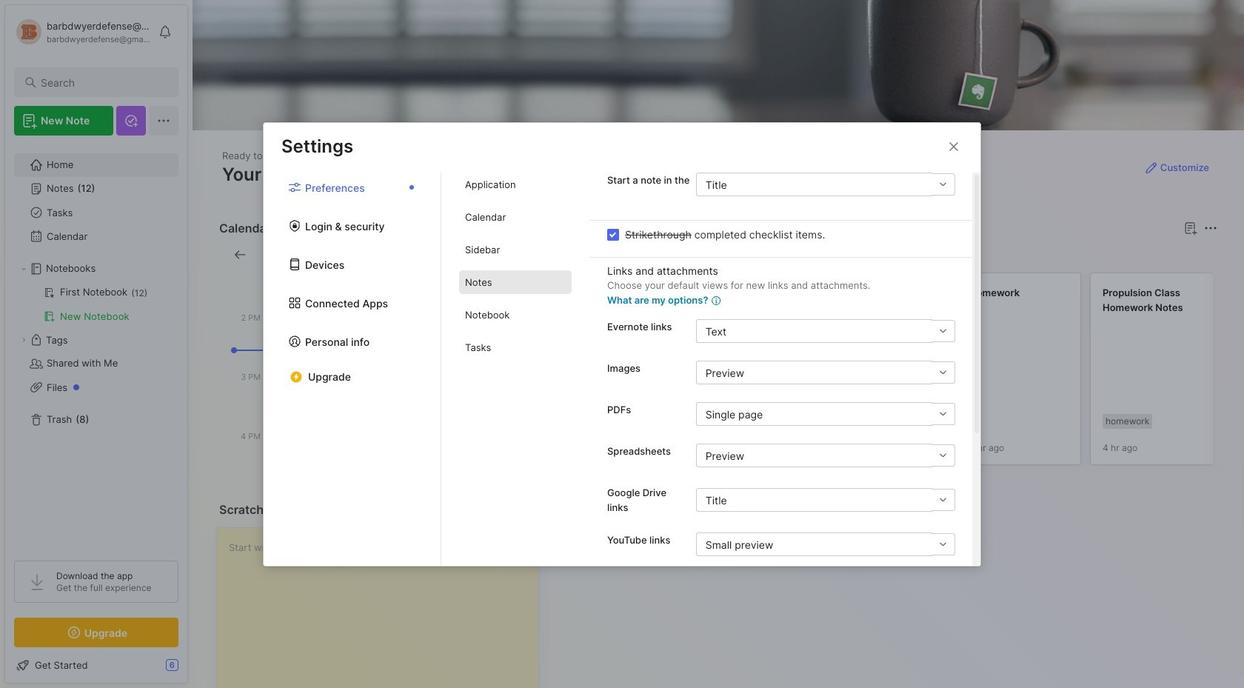 Task type: vqa. For each thing, say whether or not it's contained in the screenshot.
search field in the Main element
yes



Task type: describe. For each thing, give the bounding box(es) containing it.
Start writing… text field
[[229, 528, 538, 688]]

expand notebooks image
[[19, 264, 28, 273]]

Start a new note in the body or title. field
[[696, 173, 956, 196]]

Select87 checkbox
[[607, 229, 619, 240]]

Choose default view option for PDFs field
[[696, 402, 956, 426]]

Choose default view option for Spreadsheets field
[[696, 444, 956, 467]]

close image
[[945, 137, 963, 155]]

Search text field
[[41, 76, 165, 90]]

expand tags image
[[19, 336, 28, 344]]



Task type: locate. For each thing, give the bounding box(es) containing it.
group
[[14, 281, 178, 328]]

Choose default view option for Images field
[[696, 361, 956, 384]]

group inside main "element"
[[14, 281, 178, 328]]

tab list
[[264, 173, 441, 566], [441, 173, 590, 566], [560, 246, 1216, 264]]

None search field
[[41, 73, 165, 91]]

tree inside main "element"
[[5, 144, 187, 547]]

tab
[[459, 173, 572, 196], [459, 205, 572, 229], [459, 238, 572, 261], [560, 246, 604, 264], [610, 246, 670, 264], [459, 270, 572, 294], [459, 303, 572, 327], [459, 336, 572, 359]]

row group
[[557, 273, 1244, 474]]

Choose default view option for Evernote links field
[[696, 319, 956, 343]]

Choose default view option for Google Drive links field
[[696, 488, 956, 512]]

tree
[[5, 144, 187, 547]]

Choose default view option for YouTube links field
[[696, 533, 956, 556]]

none search field inside main "element"
[[41, 73, 165, 91]]

main element
[[0, 0, 193, 688]]



